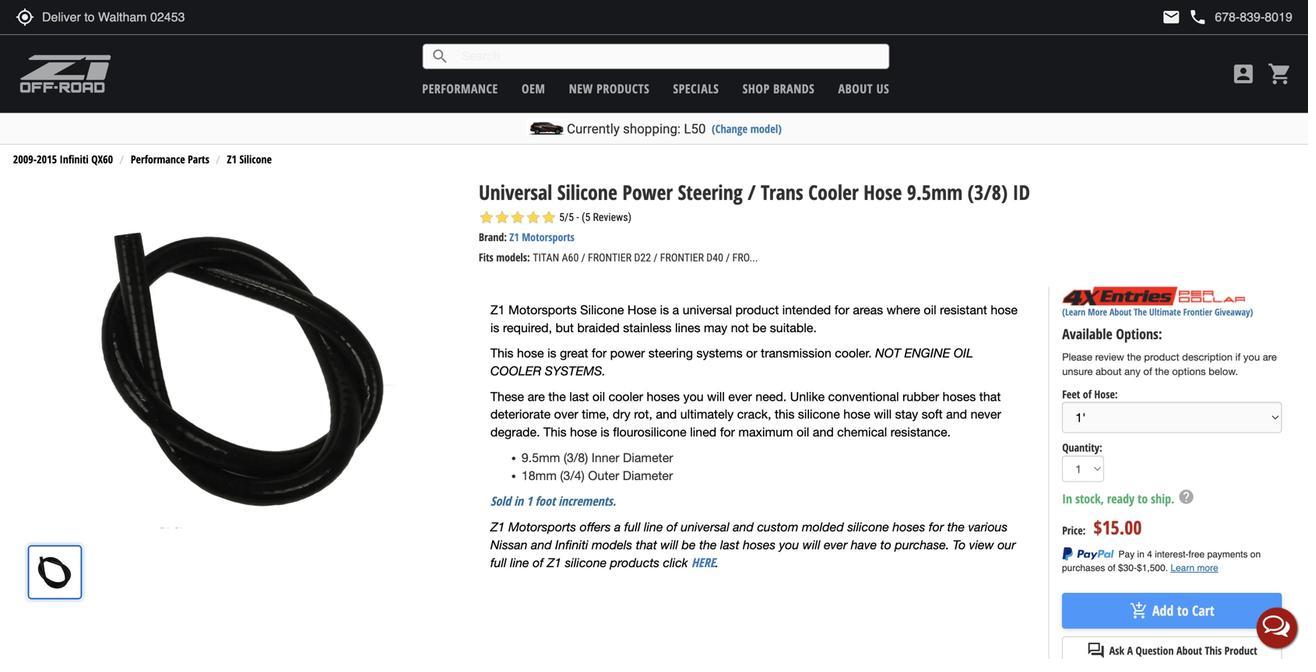 Task type: describe. For each thing, give the bounding box(es) containing it.
about us link
[[838, 80, 890, 97]]

18mm
[[522, 469, 557, 483]]

ask a question about this product
[[1110, 643, 1257, 658]]

motorsports inside 'universal silicone power steering / trans cooler hose 9.5mm (3/8) id star star star star star 5/5 - (5 reviews) brand: z1 motorsports fits models: titan a60 / frontier d22 / frontier d40 / fro...'
[[522, 230, 575, 244]]

power
[[610, 346, 645, 361]]

about inside (learn more about the ultimate frontier giveaway) available options: please review the product description if you are unsure about any of the options below.
[[1110, 306, 1132, 318]]

of down foot
[[533, 556, 544, 571]]

currently
[[567, 121, 620, 137]]

engine
[[904, 346, 950, 361]]

a
[[1127, 643, 1133, 658]]

/ right d22
[[654, 252, 658, 264]]

3 star from the left
[[510, 210, 526, 225]]

great
[[560, 346, 588, 361]]

(3/8) inside 9.5mm (3/8) inner diameter 18mm (3/4) outer diameter
[[564, 451, 588, 465]]

feet
[[1062, 387, 1080, 402]]

mail link
[[1162, 8, 1181, 26]]

product
[[1225, 643, 1257, 658]]

specials
[[673, 80, 719, 97]]

of up click
[[667, 520, 677, 535]]

nissan
[[490, 538, 528, 552]]

steering
[[678, 178, 743, 206]]

is down time,
[[601, 425, 610, 440]]

infiniti inside z1 motorsports offers a full line of universal and custom molded silicone hoses for the various nissan and infiniti models that will be the last hoses you will ever have to purchase. to view our full line of z1 silicone products click
[[555, 538, 588, 552]]

stainless
[[623, 321, 672, 335]]

performance link
[[422, 80, 498, 97]]

(learn
[[1062, 306, 1086, 318]]

(learn more about the ultimate frontier giveaway) available options: please review the product description if you are unsure about any of the options below.
[[1062, 306, 1277, 378]]

these
[[490, 390, 524, 404]]

resistance.
[[891, 425, 951, 440]]

for right great
[[592, 346, 607, 361]]

products inside z1 motorsports offers a full line of universal and custom molded silicone hoses for the various nissan and infiniti models that will be the last hoses you will ever have to purchase. to view our full line of z1 silicone products click
[[610, 556, 660, 571]]

product inside z1 motorsports silicone hose is a universal product intended for areas where oil resistant hose is required, but braided stainless lines may not be suitable.
[[736, 303, 779, 317]]

dry
[[613, 407, 631, 422]]

rubber
[[903, 390, 939, 404]]

parts
[[188, 152, 209, 167]]

(3/8) inside 'universal silicone power steering / trans cooler hose 9.5mm (3/8) id star star star star star 5/5 - (5 reviews) brand: z1 motorsports fits models: titan a60 / frontier d22 / frontier d40 / fro...'
[[968, 178, 1008, 206]]

and left chemical
[[813, 425, 834, 440]]

2009-2015 infiniti qx60 link
[[13, 152, 113, 167]]

motorsports for silicone
[[509, 303, 577, 317]]

the
[[1134, 306, 1147, 318]]

(learn more about the ultimate frontier giveaway) link
[[1062, 306, 1253, 318]]

ready
[[1107, 491, 1135, 507]]

z1 silicone link
[[227, 152, 272, 167]]

feet of hose:
[[1062, 387, 1118, 402]]

systems
[[697, 346, 743, 361]]

z1 down sold in 1 foot increments.
[[547, 556, 562, 571]]

fro...
[[732, 252, 758, 264]]

about us
[[838, 80, 890, 97]]

you inside (learn more about the ultimate frontier giveaway) available options: please review the product description if you are unsure about any of the options below.
[[1244, 351, 1260, 363]]

2 vertical spatial oil
[[797, 425, 809, 440]]

(change
[[712, 121, 748, 136]]

in stock, ready to ship. help
[[1062, 489, 1195, 507]]

models:
[[496, 250, 530, 265]]

inner
[[592, 451, 620, 465]]

cooler
[[490, 364, 541, 378]]

0 vertical spatial about
[[838, 80, 873, 97]]

hoses down custom
[[743, 538, 776, 552]]

us
[[877, 80, 890, 97]]

.
[[715, 556, 719, 571]]

transmission
[[761, 346, 832, 361]]

z1 for z1 motorsports silicone hose is a universal product intended for areas where oil resistant hose is required, but braided stainless lines may not be suitable.
[[490, 303, 505, 317]]

2 star from the left
[[494, 210, 510, 225]]

or
[[746, 346, 757, 361]]

model)
[[750, 121, 782, 136]]

here
[[691, 555, 715, 571]]

conventional
[[828, 390, 899, 404]]

about inside ask a question about this product link
[[1177, 643, 1202, 658]]

1 frontier from the left
[[588, 252, 632, 264]]

search
[[431, 47, 450, 66]]

available
[[1062, 325, 1113, 344]]

will left stay
[[874, 407, 892, 422]]

have
[[851, 538, 877, 552]]

9.5mm (3/8) inner diameter 18mm (3/4) outer diameter
[[522, 451, 673, 483]]

4 star from the left
[[526, 210, 541, 225]]

z1 for z1 silicone
[[227, 152, 237, 167]]

that inside z1 motorsports offers a full line of universal and custom molded silicone hoses for the various nissan and infiniti models that will be the last hoses you will ever have to purchase. to view our full line of z1 silicone products click
[[636, 538, 657, 552]]

/ right d40
[[726, 252, 730, 264]]

this for this hose is flourosilicone lined for maximum oil and chemical resistance.
[[544, 425, 567, 440]]

this
[[775, 407, 795, 422]]

1 star from the left
[[479, 210, 494, 225]]

molded
[[802, 520, 844, 535]]

below.
[[1209, 366, 1238, 378]]

braided
[[577, 321, 620, 335]]

z1 silicone
[[227, 152, 272, 167]]

1 horizontal spatial full
[[624, 520, 641, 535]]

the inside these are the last oil cooler hoses you will ever need. unlike conventional rubber hoses that deteriorate over time, dry rot, and ultimately crack, this silicone hose will stay soft and never degrade.
[[548, 390, 566, 404]]

power
[[622, 178, 673, 206]]

2009-2015 infiniti qx60
[[13, 152, 113, 167]]

id
[[1013, 178, 1030, 206]]

/ left trans
[[748, 178, 756, 206]]

the up here .
[[699, 538, 717, 552]]

9.5mm inside 'universal silicone power steering / trans cooler hose 9.5mm (3/8) id star star star star star 5/5 - (5 reviews) brand: z1 motorsports fits models: titan a60 / frontier d22 / frontier d40 / fro...'
[[907, 178, 963, 206]]

oil inside z1 motorsports silicone hose is a universal product intended for areas where oil resistant hose is required, but braided stainless lines may not be suitable.
[[924, 303, 937, 317]]

z1 for z1 motorsports offers a full line of universal and custom molded silicone hoses for the various nissan and infiniti models that will be the last hoses you will ever have to purchase. to view our full line of z1 silicone products click
[[490, 520, 505, 535]]

will up ultimately
[[707, 390, 725, 404]]

maximum
[[739, 425, 793, 440]]

be inside z1 motorsports offers a full line of universal and custom molded silicone hoses for the various nissan and infiniti models that will be the last hoses you will ever have to purchase. to view our full line of z1 silicone products click
[[682, 538, 696, 552]]

/ right a60
[[581, 252, 585, 264]]

increments.
[[558, 493, 616, 510]]

sold in 1 foot increments.
[[490, 493, 616, 510]]

not
[[875, 346, 901, 361]]

suitable.
[[770, 321, 817, 335]]

that inside these are the last oil cooler hoses you will ever need. unlike conventional rubber hoses that deteriorate over time, dry rot, and ultimately crack, this silicone hose will stay soft and never degrade.
[[979, 390, 1001, 404]]

1
[[526, 493, 532, 510]]

new products
[[569, 80, 650, 97]]

outer
[[588, 469, 619, 483]]

will down molded in the bottom right of the page
[[803, 538, 820, 552]]

click
[[663, 556, 688, 571]]

not
[[731, 321, 749, 335]]

hose inside z1 motorsports silicone hose is a universal product intended for areas where oil resistant hose is required, but braided stainless lines may not be suitable.
[[991, 303, 1018, 317]]

hoses up rot,
[[647, 390, 680, 404]]

brands
[[773, 80, 815, 97]]

deteriorate
[[490, 407, 551, 422]]

options
[[1172, 366, 1206, 378]]

brand:
[[479, 230, 507, 244]]

of right feet
[[1083, 387, 1092, 402]]

shop brands
[[743, 80, 815, 97]]

question
[[1136, 643, 1174, 658]]

to inside in stock, ready to ship. help
[[1138, 491, 1148, 507]]

is left great
[[547, 346, 557, 361]]

you inside z1 motorsports offers a full line of universal and custom molded silicone hoses for the various nissan and infiniti models that will be the last hoses you will ever have to purchase. to view our full line of z1 silicone products click
[[779, 538, 799, 552]]

my_location
[[16, 8, 34, 26]]

lines
[[675, 321, 701, 335]]

description
[[1182, 351, 1233, 363]]

hose up cooler
[[517, 346, 544, 361]]

resistant
[[940, 303, 987, 317]]

2 vertical spatial to
[[1177, 602, 1189, 621]]

view
[[969, 538, 994, 552]]

0 vertical spatial line
[[644, 520, 663, 535]]

account_box
[[1231, 62, 1256, 86]]

silicone for z1
[[239, 152, 272, 167]]

over
[[554, 407, 578, 422]]

qx60
[[91, 152, 113, 167]]

0 vertical spatial products
[[597, 80, 650, 97]]

hose inside these are the last oil cooler hoses you will ever need. unlike conventional rubber hoses that deteriorate over time, dry rot, and ultimately crack, this silicone hose will stay soft and never degrade.
[[844, 407, 871, 422]]

foot
[[535, 493, 555, 510]]

crack,
[[737, 407, 771, 422]]



Task type: locate. For each thing, give the bounding box(es) containing it.
0 vertical spatial be
[[752, 321, 767, 335]]

add
[[1152, 602, 1174, 621]]

here .
[[691, 555, 719, 571]]

more
[[1088, 306, 1107, 318]]

cooler
[[609, 390, 643, 404]]

to right add
[[1177, 602, 1189, 621]]

0 horizontal spatial hose
[[628, 303, 657, 317]]

this for this hose is great for power steering systems or transmission cooler.
[[490, 346, 514, 361]]

cooler
[[808, 178, 859, 206]]

z1 up models: at the top left
[[509, 230, 519, 244]]

0 horizontal spatial a
[[614, 520, 621, 535]]

hose inside 'universal silicone power steering / trans cooler hose 9.5mm (3/8) id star star star star star 5/5 - (5 reviews) brand: z1 motorsports fits models: titan a60 / frontier d22 / frontier d40 / fro...'
[[864, 178, 902, 206]]

1 horizontal spatial infiniti
[[555, 538, 588, 552]]

full
[[624, 520, 641, 535], [490, 556, 507, 571]]

0 vertical spatial motorsports
[[522, 230, 575, 244]]

2009-
[[13, 152, 37, 167]]

stock,
[[1075, 491, 1104, 507]]

a up the models
[[614, 520, 621, 535]]

product inside (learn more about the ultimate frontier giveaway) available options: please review the product description if you are unsure about any of the options below.
[[1144, 351, 1180, 363]]

motorsports inside z1 motorsports offers a full line of universal and custom molded silicone hoses for the various nissan and infiniti models that will be the last hoses you will ever have to purchase. to view our full line of z1 silicone products click
[[509, 520, 576, 535]]

0 horizontal spatial you
[[683, 390, 704, 404]]

0 vertical spatial are
[[1263, 351, 1277, 363]]

product up not
[[736, 303, 779, 317]]

line up click
[[644, 520, 663, 535]]

silicone up braided
[[580, 303, 624, 317]]

to inside z1 motorsports offers a full line of universal and custom molded silicone hoses for the various nissan and infiniti models that will be the last hoses you will ever have to purchase. to view our full line of z1 silicone products click
[[880, 538, 892, 552]]

1 vertical spatial silicone
[[557, 178, 617, 206]]

1 horizontal spatial frontier
[[660, 252, 704, 264]]

for right lined
[[720, 425, 735, 440]]

ultimately
[[680, 407, 734, 422]]

2 horizontal spatial you
[[1244, 351, 1260, 363]]

about
[[1096, 366, 1122, 378]]

unlike
[[790, 390, 825, 404]]

motorsports inside z1 motorsports silicone hose is a universal product intended for areas where oil resistant hose is required, but braided stainless lines may not be suitable.
[[509, 303, 577, 317]]

universal
[[683, 303, 732, 317], [681, 520, 730, 535]]

line down nissan on the left bottom
[[510, 556, 529, 571]]

0 horizontal spatial silicone
[[565, 556, 607, 571]]

silicone inside these are the last oil cooler hoses you will ever need. unlike conventional rubber hoses that deteriorate over time, dry rot, and ultimately crack, this silicone hose will stay soft and never degrade.
[[798, 407, 840, 422]]

full down nissan on the left bottom
[[490, 556, 507, 571]]

1 vertical spatial full
[[490, 556, 507, 571]]

are right if in the right of the page
[[1263, 351, 1277, 363]]

flourosilicone
[[613, 425, 687, 440]]

hose:
[[1094, 387, 1118, 402]]

this down over
[[544, 425, 567, 440]]

about
[[838, 80, 873, 97], [1110, 306, 1132, 318], [1177, 643, 1202, 658]]

universal up here .
[[681, 520, 730, 535]]

2 vertical spatial silicone
[[565, 556, 607, 571]]

1 horizontal spatial that
[[979, 390, 1001, 404]]

fits
[[479, 250, 494, 265]]

ask a question about this product link
[[1062, 637, 1282, 660]]

hoses up never
[[943, 390, 976, 404]]

2 vertical spatial silicone
[[580, 303, 624, 317]]

of right the "any"
[[1144, 366, 1152, 378]]

this left product
[[1205, 643, 1222, 658]]

0 vertical spatial this
[[490, 346, 514, 361]]

0 horizontal spatial this
[[490, 346, 514, 361]]

last inside z1 motorsports offers a full line of universal and custom molded silicone hoses for the various nissan and infiniti models that will be the last hoses you will ever have to purchase. to view our full line of z1 silicone products click
[[720, 538, 740, 552]]

1 vertical spatial last
[[720, 538, 740, 552]]

0 horizontal spatial line
[[510, 556, 529, 571]]

silicone up have
[[848, 520, 889, 535]]

0 horizontal spatial to
[[880, 538, 892, 552]]

ever inside these are the last oil cooler hoses you will ever need. unlike conventional rubber hoses that deteriorate over time, dry rot, and ultimately crack, this silicone hose will stay soft and never degrade.
[[728, 390, 752, 404]]

z1 motorsports link
[[509, 230, 575, 244]]

5/5 -
[[559, 211, 579, 224]]

0 vertical spatial a
[[673, 303, 679, 317]]

1 horizontal spatial this
[[544, 425, 567, 440]]

infiniti right the 2015
[[60, 152, 89, 167]]

1 horizontal spatial ever
[[824, 538, 847, 552]]

oem
[[522, 80, 545, 97]]

0 horizontal spatial ever
[[728, 390, 752, 404]]

0 vertical spatial infiniti
[[60, 152, 89, 167]]

1 vertical spatial be
[[682, 538, 696, 552]]

frontier
[[1183, 306, 1212, 318]]

this up cooler
[[490, 346, 514, 361]]

to left ship.
[[1138, 491, 1148, 507]]

you right if in the right of the page
[[1244, 351, 1260, 363]]

you inside these are the last oil cooler hoses you will ever need. unlike conventional rubber hoses that deteriorate over time, dry rot, and ultimately crack, this silicone hose will stay soft and never degrade.
[[683, 390, 704, 404]]

that up never
[[979, 390, 1001, 404]]

products
[[597, 80, 650, 97], [610, 556, 660, 571]]

universal inside z1 motorsports silicone hose is a universal product intended for areas where oil resistant hose is required, but braided stainless lines may not be suitable.
[[683, 303, 732, 317]]

help
[[1178, 489, 1195, 506]]

1 vertical spatial universal
[[681, 520, 730, 535]]

ever inside z1 motorsports offers a full line of universal and custom molded silicone hoses for the various nissan and infiniti models that will be the last hoses you will ever have to purchase. to view our full line of z1 silicone products click
[[824, 538, 847, 552]]

0 horizontal spatial full
[[490, 556, 507, 571]]

and right nissan on the left bottom
[[531, 538, 552, 552]]

add_shopping_cart
[[1130, 602, 1149, 621]]

oem link
[[522, 80, 545, 97]]

ever up crack,
[[728, 390, 752, 404]]

d40
[[706, 252, 723, 264]]

z1 up nissan on the left bottom
[[490, 520, 505, 535]]

the up to
[[947, 520, 965, 535]]

1 horizontal spatial product
[[1144, 351, 1180, 363]]

for up purchase. on the right bottom of page
[[929, 520, 944, 535]]

1 vertical spatial silicone
[[848, 520, 889, 535]]

z1 right parts
[[227, 152, 237, 167]]

cooler.
[[835, 346, 872, 361]]

line
[[644, 520, 663, 535], [510, 556, 529, 571]]

1 horizontal spatial (3/8)
[[968, 178, 1008, 206]]

1 horizontal spatial silicone
[[798, 407, 840, 422]]

0 vertical spatial you
[[1244, 351, 1260, 363]]

products down the models
[[610, 556, 660, 571]]

and left custom
[[733, 520, 754, 535]]

2 vertical spatial about
[[1177, 643, 1202, 658]]

1 vertical spatial motorsports
[[509, 303, 577, 317]]

chemical
[[837, 425, 887, 440]]

z1 inside z1 motorsports silicone hose is a universal product intended for areas where oil resistant hose is required, but braided stainless lines may not be suitable.
[[490, 303, 505, 317]]

the up over
[[548, 390, 566, 404]]

Search search field
[[450, 44, 889, 68]]

hose right cooler
[[864, 178, 902, 206]]

is
[[660, 303, 669, 317], [490, 321, 499, 335], [547, 346, 557, 361], [601, 425, 610, 440]]

in
[[1062, 491, 1072, 507]]

silicone up 5/5 -
[[557, 178, 617, 206]]

0 horizontal spatial be
[[682, 538, 696, 552]]

0 horizontal spatial oil
[[592, 390, 605, 404]]

mail
[[1162, 8, 1181, 26]]

0 vertical spatial ever
[[728, 390, 752, 404]]

2 vertical spatial motorsports
[[509, 520, 576, 535]]

about left the
[[1110, 306, 1132, 318]]

are up the deteriorate
[[528, 390, 545, 404]]

0 vertical spatial last
[[569, 390, 589, 404]]

never
[[971, 407, 1001, 422]]

if
[[1236, 351, 1241, 363]]

2 horizontal spatial this
[[1205, 643, 1222, 658]]

not engine oil cooler systems.
[[490, 346, 973, 378]]

unsure
[[1062, 366, 1093, 378]]

0 vertical spatial product
[[736, 303, 779, 317]]

be right not
[[752, 321, 767, 335]]

0 vertical spatial universal
[[683, 303, 732, 317]]

hose up stainless
[[628, 303, 657, 317]]

account_box link
[[1227, 62, 1260, 86]]

a up lines
[[673, 303, 679, 317]]

for inside z1 motorsports offers a full line of universal and custom molded silicone hoses for the various nissan and infiniti models that will be the last hoses you will ever have to purchase. to view our full line of z1 silicone products click
[[929, 520, 944, 535]]

infiniti down offers
[[555, 538, 588, 552]]

1 vertical spatial 9.5mm
[[522, 451, 560, 465]]

price: $15.00
[[1062, 515, 1142, 540]]

motorsports down foot
[[509, 520, 576, 535]]

z1 inside 'universal silicone power steering / trans cooler hose 9.5mm (3/8) id star star star star star 5/5 - (5 reviews) brand: z1 motorsports fits models: titan a60 / frontier d22 / frontier d40 / fro...'
[[509, 230, 519, 244]]

1 horizontal spatial 9.5mm
[[907, 178, 963, 206]]

1 vertical spatial oil
[[592, 390, 605, 404]]

are inside these are the last oil cooler hoses you will ever need. unlike conventional rubber hoses that deteriorate over time, dry rot, and ultimately crack, this silicone hose will stay soft and never degrade.
[[528, 390, 545, 404]]

2 horizontal spatial oil
[[924, 303, 937, 317]]

full up the models
[[624, 520, 641, 535]]

motorsports for offers
[[509, 520, 576, 535]]

new products link
[[569, 80, 650, 97]]

1 horizontal spatial oil
[[797, 425, 809, 440]]

silicone inside z1 motorsports silicone hose is a universal product intended for areas where oil resistant hose is required, but braided stainless lines may not be suitable.
[[580, 303, 624, 317]]

the left options
[[1155, 366, 1169, 378]]

2 horizontal spatial about
[[1177, 643, 1202, 658]]

0 horizontal spatial product
[[736, 303, 779, 317]]

0 vertical spatial (3/8)
[[968, 178, 1008, 206]]

hose down time,
[[570, 425, 597, 440]]

these are the last oil cooler hoses you will ever need. unlike conventional rubber hoses that deteriorate over time, dry rot, and ultimately crack, this silicone hose will stay soft and never degrade.
[[490, 390, 1001, 440]]

1 horizontal spatial be
[[752, 321, 767, 335]]

1 vertical spatial about
[[1110, 306, 1132, 318]]

motorsports up the titan
[[522, 230, 575, 244]]

options:
[[1116, 325, 1162, 344]]

is up stainless
[[660, 303, 669, 317]]

hose right the resistant at the right top
[[991, 303, 1018, 317]]

to right have
[[880, 538, 892, 552]]

product up options
[[1144, 351, 1180, 363]]

1 horizontal spatial you
[[779, 538, 799, 552]]

motorsports up required,
[[509, 303, 577, 317]]

(3/8) up (3/4)
[[564, 451, 588, 465]]

any
[[1125, 366, 1141, 378]]

time,
[[582, 407, 609, 422]]

1 vertical spatial diameter
[[623, 469, 673, 483]]

are inside (learn more about the ultimate frontier giveaway) available options: please review the product description if you are unsure about any of the options below.
[[1263, 351, 1277, 363]]

silicone for universal
[[557, 178, 617, 206]]

0 horizontal spatial about
[[838, 80, 873, 97]]

will
[[707, 390, 725, 404], [874, 407, 892, 422], [661, 538, 678, 552], [803, 538, 820, 552]]

universal up may
[[683, 303, 732, 317]]

0 vertical spatial hose
[[864, 178, 902, 206]]

1 vertical spatial products
[[610, 556, 660, 571]]

silicone inside 'universal silicone power steering / trans cooler hose 9.5mm (3/8) id star star star star star 5/5 - (5 reviews) brand: z1 motorsports fits models: titan a60 / frontier d22 / frontier d40 / fro...'
[[557, 178, 617, 206]]

be up click
[[682, 538, 696, 552]]

z1 motorsports logo image
[[19, 55, 112, 93]]

z1 motorsports silicone hose is a universal product intended for areas where oil resistant hose is required, but braided stainless lines may not be suitable.
[[490, 303, 1018, 335]]

that right the models
[[636, 538, 657, 552]]

stay
[[895, 407, 918, 422]]

1 vertical spatial are
[[528, 390, 545, 404]]

you up ultimately
[[683, 390, 704, 404]]

last
[[569, 390, 589, 404], [720, 538, 740, 552]]

need.
[[756, 390, 787, 404]]

0 horizontal spatial frontier
[[588, 252, 632, 264]]

9.5mm inside 9.5mm (3/8) inner diameter 18mm (3/4) outer diameter
[[522, 451, 560, 465]]

oil right where
[[924, 303, 937, 317]]

frontier left d40
[[660, 252, 704, 264]]

hose up chemical
[[844, 407, 871, 422]]

1 horizontal spatial line
[[644, 520, 663, 535]]

a inside z1 motorsports offers a full line of universal and custom molded silicone hoses for the various nissan and infiniti models that will be the last hoses you will ever have to purchase. to view our full line of z1 silicone products click
[[614, 520, 621, 535]]

of inside (learn more about the ultimate frontier giveaway) available options: please review the product description if you are unsure about any of the options below.
[[1144, 366, 1152, 378]]

(3/4)
[[560, 469, 585, 483]]

1 vertical spatial line
[[510, 556, 529, 571]]

frontier left d22
[[588, 252, 632, 264]]

0 vertical spatial silicone
[[239, 152, 272, 167]]

products right new
[[597, 80, 650, 97]]

0 horizontal spatial are
[[528, 390, 545, 404]]

0 horizontal spatial (3/8)
[[564, 451, 588, 465]]

0 vertical spatial silicone
[[798, 407, 840, 422]]

various
[[968, 520, 1008, 535]]

and
[[656, 407, 677, 422], [946, 407, 967, 422], [813, 425, 834, 440], [733, 520, 754, 535], [531, 538, 552, 552]]

ever down molded in the bottom right of the page
[[824, 538, 847, 552]]

specials link
[[673, 80, 719, 97]]

z1 motorsports offers a full line of universal and custom molded silicone hoses for the various nissan and infiniti models that will be the last hoses you will ever have to purchase. to view our full line of z1 silicone products click
[[490, 520, 1016, 571]]

quantity:
[[1062, 440, 1102, 455]]

giveaway)
[[1215, 306, 1253, 318]]

1 vertical spatial this
[[544, 425, 567, 440]]

the up the "any"
[[1127, 351, 1141, 363]]

will up click
[[661, 538, 678, 552]]

5 star from the left
[[541, 210, 557, 225]]

1 vertical spatial (3/8)
[[564, 451, 588, 465]]

z1 up required,
[[490, 303, 505, 317]]

and right soft
[[946, 407, 967, 422]]

is left required,
[[490, 321, 499, 335]]

and right rot,
[[656, 407, 677, 422]]

about right question
[[1177, 643, 1202, 658]]

hoses up purchase. on the right bottom of page
[[893, 520, 925, 535]]

of
[[1144, 366, 1152, 378], [1083, 387, 1092, 402], [667, 520, 677, 535], [533, 556, 544, 571]]

rot,
[[634, 407, 653, 422]]

phone link
[[1189, 8, 1293, 26]]

0 vertical spatial that
[[979, 390, 1001, 404]]

1 horizontal spatial to
[[1138, 491, 1148, 507]]

ask
[[1110, 643, 1125, 658]]

1 horizontal spatial about
[[1110, 306, 1132, 318]]

0 horizontal spatial last
[[569, 390, 589, 404]]

2 horizontal spatial silicone
[[848, 520, 889, 535]]

1 vertical spatial to
[[880, 538, 892, 552]]

0 vertical spatial to
[[1138, 491, 1148, 507]]

universal inside z1 motorsports offers a full line of universal and custom molded silicone hoses for the various nissan and infiniti models that will be the last hoses you will ever have to purchase. to view our full line of z1 silicone products click
[[681, 520, 730, 535]]

1 vertical spatial that
[[636, 538, 657, 552]]

1 vertical spatial ever
[[824, 538, 847, 552]]

1 horizontal spatial are
[[1263, 351, 1277, 363]]

last inside these are the last oil cooler hoses you will ever need. unlike conventional rubber hoses that deteriorate over time, dry rot, and ultimately crack, this silicone hose will stay soft and never degrade.
[[569, 390, 589, 404]]

please
[[1062, 351, 1093, 363]]

1 vertical spatial hose
[[628, 303, 657, 317]]

this
[[490, 346, 514, 361], [544, 425, 567, 440], [1205, 643, 1222, 658]]

oil down unlike
[[797, 425, 809, 440]]

infiniti
[[60, 152, 89, 167], [555, 538, 588, 552]]

you down custom
[[779, 538, 799, 552]]

1 vertical spatial you
[[683, 390, 704, 404]]

shopping_cart link
[[1264, 62, 1293, 86]]

oil inside these are the last oil cooler hoses you will ever need. unlike conventional rubber hoses that deteriorate over time, dry rot, and ultimately crack, this silicone hose will stay soft and never degrade.
[[592, 390, 605, 404]]

where
[[887, 303, 920, 317]]

2 horizontal spatial to
[[1177, 602, 1189, 621]]

0 horizontal spatial that
[[636, 538, 657, 552]]

oil up time,
[[592, 390, 605, 404]]

motorsports
[[522, 230, 575, 244], [509, 303, 577, 317], [509, 520, 576, 535]]

0 vertical spatial diameter
[[623, 451, 673, 465]]

for inside z1 motorsports silicone hose is a universal product intended for areas where oil resistant hose is required, but braided stainless lines may not be suitable.
[[835, 303, 850, 317]]

0 vertical spatial 9.5mm
[[907, 178, 963, 206]]

1 vertical spatial infiniti
[[555, 538, 588, 552]]

custom
[[757, 520, 799, 535]]

1 horizontal spatial hose
[[864, 178, 902, 206]]

0 horizontal spatial 9.5mm
[[522, 451, 560, 465]]

0 vertical spatial oil
[[924, 303, 937, 317]]

1 vertical spatial a
[[614, 520, 621, 535]]

purchase.
[[895, 538, 950, 552]]

silicone down the models
[[565, 556, 607, 571]]

0 horizontal spatial infiniti
[[60, 152, 89, 167]]

a inside z1 motorsports silicone hose is a universal product intended for areas where oil resistant hose is required, but braided stainless lines may not be suitable.
[[673, 303, 679, 317]]

about left the "us"
[[838, 80, 873, 97]]

0 vertical spatial full
[[624, 520, 641, 535]]

be inside z1 motorsports silicone hose is a universal product intended for areas where oil resistant hose is required, but braided stainless lines may not be suitable.
[[752, 321, 767, 335]]

2 vertical spatial you
[[779, 538, 799, 552]]

hose inside z1 motorsports silicone hose is a universal product intended for areas where oil resistant hose is required, but braided stainless lines may not be suitable.
[[628, 303, 657, 317]]

areas
[[853, 303, 883, 317]]

(3/8) left id
[[968, 178, 1008, 206]]

silicone right parts
[[239, 152, 272, 167]]

hoses
[[647, 390, 680, 404], [943, 390, 976, 404], [893, 520, 925, 535], [743, 538, 776, 552]]

silicone down unlike
[[798, 407, 840, 422]]

2 vertical spatial this
[[1205, 643, 1222, 658]]

performance
[[422, 80, 498, 97]]

/
[[748, 178, 756, 206], [581, 252, 585, 264], [654, 252, 658, 264], [726, 252, 730, 264]]

titan
[[533, 252, 559, 264]]

systems.
[[545, 364, 606, 378]]

shopping:
[[623, 121, 681, 137]]

2 frontier from the left
[[660, 252, 704, 264]]

1 horizontal spatial a
[[673, 303, 679, 317]]

for
[[835, 303, 850, 317], [592, 346, 607, 361], [720, 425, 735, 440], [929, 520, 944, 535]]

review
[[1095, 351, 1124, 363]]

universal
[[479, 178, 552, 206]]

for left areas
[[835, 303, 850, 317]]



Task type: vqa. For each thing, say whether or not it's contained in the screenshot.
3rd UP. from the right
no



